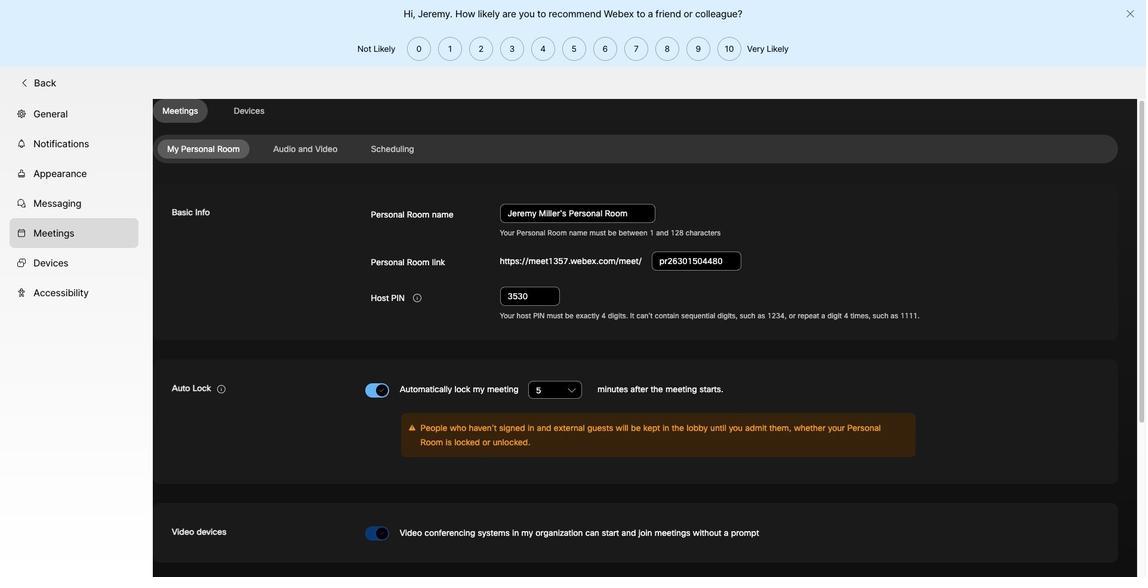 Task type: describe. For each thing, give the bounding box(es) containing it.
meetings tab
[[10, 218, 139, 248]]

notifications tab
[[10, 129, 139, 159]]

close rating section image
[[1126, 9, 1135, 19]]

wrapper image for meetings tab
[[17, 228, 26, 238]]

accessibility tab
[[10, 278, 139, 308]]

wrapper image for appearance tab
[[17, 169, 26, 178]]

wrapper image for messaging tab
[[17, 199, 26, 208]]

messaging tab
[[10, 188, 139, 218]]

settings navigation
[[0, 99, 153, 578]]

appearance tab
[[10, 159, 139, 188]]

wrapper image for general 'tab'
[[17, 109, 26, 119]]

wrapper image for devices tab at the left of page
[[17, 258, 26, 268]]



Task type: vqa. For each thing, say whether or not it's contained in the screenshot.
Appearance tab
yes



Task type: locate. For each thing, give the bounding box(es) containing it.
2 wrapper image from the top
[[17, 169, 26, 178]]

wrapper image for accessibility tab in the left of the page
[[17, 288, 26, 298]]

wrapper image inside appearance tab
[[17, 169, 26, 178]]

1 vertical spatial wrapper image
[[17, 169, 26, 178]]

2 vertical spatial wrapper image
[[17, 288, 26, 298]]

wrapper image inside messaging tab
[[17, 199, 26, 208]]

wrapper image inside devices tab
[[17, 258, 26, 268]]

wrapper image inside notifications 'tab'
[[17, 139, 26, 148]]

wrapper image
[[17, 109, 26, 119], [17, 169, 26, 178], [17, 288, 26, 298]]

wrapper image inside general 'tab'
[[17, 109, 26, 119]]

wrapper image inside meetings tab
[[17, 228, 26, 238]]

wrapper image for notifications 'tab'
[[17, 139, 26, 148]]

devices tab
[[10, 248, 139, 278]]

wrapper image inside accessibility tab
[[17, 288, 26, 298]]

how likely are you to recommend webex to a friend or colleague? score webex from 0 to 10, 0 is not likely and 10 is very likely. toolbar
[[404, 37, 741, 61]]

0 vertical spatial wrapper image
[[17, 109, 26, 119]]

wrapper image
[[20, 78, 29, 88], [17, 139, 26, 148], [17, 199, 26, 208], [17, 228, 26, 238], [17, 258, 26, 268]]

3 wrapper image from the top
[[17, 288, 26, 298]]

general tab
[[10, 99, 139, 129]]

1 wrapper image from the top
[[17, 109, 26, 119]]



